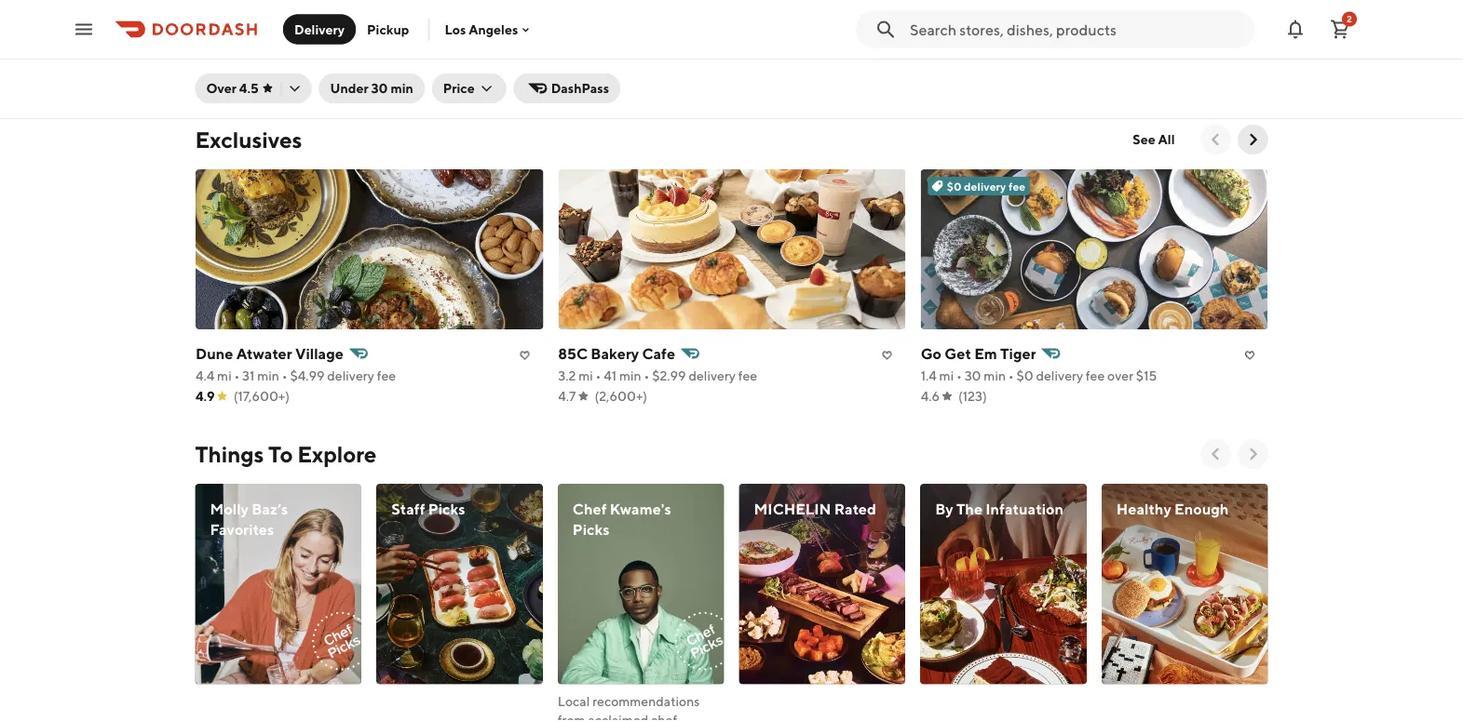 Task type: locate. For each thing, give the bounding box(es) containing it.
price button
[[432, 74, 506, 103]]

next button of carousel image
[[1244, 130, 1262, 149]]

0 horizontal spatial 30
[[371, 81, 388, 96]]

rated
[[834, 501, 876, 518]]

• left '31' on the left of the page
[[234, 368, 239, 384]]

picks inside chef kwame's picks
[[573, 521, 610, 539]]

$0
[[946, 180, 961, 193]]

$0 delivery fee
[[946, 180, 1025, 193]]

michelin rated link
[[739, 484, 905, 685]]

see all
[[1133, 132, 1175, 147]]

fee left 'over'
[[1085, 368, 1104, 384]]

angeles
[[469, 22, 518, 37]]

pickup
[[367, 21, 409, 37]]

min right under
[[391, 81, 413, 96]]

3 • from the left
[[595, 368, 601, 384]]

things
[[195, 441, 264, 467]]

previous button of carousel image
[[1206, 130, 1225, 149], [1206, 445, 1225, 464]]

see
[[229, 59, 251, 75], [1133, 132, 1155, 147]]

baz's
[[252, 501, 288, 518]]

tiger
[[1000, 345, 1036, 363]]

min right 41 at the left of the page
[[619, 368, 641, 384]]

and
[[921, 1, 943, 17]]

1 horizontal spatial acclaimed
[[946, 1, 1006, 17]]

2 previous button of carousel image from the top
[[1206, 445, 1225, 464]]

1 horizontal spatial picks
[[573, 521, 610, 539]]

healthy
[[1116, 501, 1171, 518]]

chef
[[573, 501, 607, 518]]

atwater
[[236, 345, 292, 363]]

price
[[443, 81, 475, 96]]

fee right $4.99
[[376, 368, 395, 384]]

by the infatuation link
[[920, 484, 1087, 685]]

under
[[330, 81, 368, 96]]

1 horizontal spatial 30
[[964, 368, 981, 384]]

delivery
[[294, 21, 345, 37]]

michelin
[[754, 501, 831, 518]]

0 vertical spatial previous button of carousel image
[[1206, 130, 1225, 149]]

michelin rated
[[754, 501, 876, 518]]

molly baz's favorites
[[210, 501, 288, 539]]

85c bakery cafe
[[558, 345, 675, 363]]

mi right 1.4
[[939, 368, 953, 384]]

see for see collection
[[229, 59, 251, 75]]

fee right $2.99
[[738, 368, 757, 384]]

4.4
[[195, 368, 214, 384]]

most
[[838, 1, 868, 17]]

all
[[1158, 132, 1175, 147]]

0 vertical spatial picks
[[428, 501, 465, 518]]

min for go get em tiger
[[983, 368, 1005, 384]]

• left $2.99
[[643, 368, 649, 384]]

acclaimed inside local recommendations from acclaimed chef
[[588, 712, 648, 722]]

0 vertical spatial see
[[229, 59, 251, 75]]

1 mi from the left
[[217, 368, 231, 384]]

Store search: begin typing to search for stores available on DoorDash text field
[[910, 19, 1243, 40]]

see collection
[[229, 59, 317, 75]]

see for see all
[[1133, 132, 1155, 147]]

her
[[281, 24, 301, 39]]

• left 41 at the left of the page
[[595, 368, 601, 384]]

0 horizontal spatial picks
[[428, 501, 465, 518]]

30
[[371, 81, 388, 96], [964, 368, 981, 384]]

•
[[234, 368, 239, 384], [281, 368, 287, 384], [595, 368, 601, 384], [643, 368, 649, 384], [956, 368, 961, 384], [1008, 368, 1013, 384]]

see inside the see all "link"
[[1133, 132, 1155, 147]]

mi right the 3.2 at the left
[[578, 368, 593, 384]]

delivery down village
[[327, 368, 374, 384]]

2 • from the left
[[281, 368, 287, 384]]

41
[[603, 368, 616, 384]]

fee
[[1008, 180, 1025, 193], [376, 368, 395, 384], [738, 368, 757, 384], [1085, 368, 1104, 384]]

30 right under
[[371, 81, 388, 96]]

see left all
[[1133, 132, 1155, 147]]

go get em tiger
[[920, 345, 1036, 363]]

delivery for 85c bakery cafe
[[688, 368, 735, 384]]

delivery right $2.99
[[688, 368, 735, 384]]

0 horizontal spatial acclaimed
[[588, 712, 648, 722]]

picks
[[326, 24, 357, 39]]

0 vertical spatial 30
[[371, 81, 388, 96]]

los angeles button
[[445, 22, 533, 37]]

acclaimed
[[946, 1, 1006, 17], [588, 712, 648, 722]]

fee right $0
[[1008, 180, 1025, 193]]

0 horizontal spatial mi
[[217, 368, 231, 384]]

1.4
[[920, 368, 936, 384]]

you.
[[388, 24, 413, 39]]

min right '31' on the left of the page
[[257, 368, 279, 384]]

mi
[[217, 368, 231, 384], [578, 368, 593, 384], [939, 368, 953, 384]]

delivery
[[963, 180, 1006, 193], [327, 368, 374, 384], [688, 368, 735, 384], [1036, 368, 1083, 384]]

previous button of carousel image left next button of carousel icon
[[1206, 130, 1225, 149]]

things to explore
[[195, 441, 377, 467]]

30 up (123)
[[964, 368, 981, 384]]

3 mi from the left
[[939, 368, 953, 384]]

(2,600+)
[[594, 389, 647, 404]]

1 horizontal spatial mi
[[578, 368, 593, 384]]

open menu image
[[73, 18, 95, 41]]

see inside see collection button
[[229, 59, 251, 75]]

picks inside 'link'
[[428, 501, 465, 518]]

discover the most beloved and acclaimed spots in your city.
[[761, 1, 1006, 35]]

delivery right $​0
[[1036, 368, 1083, 384]]

2 horizontal spatial mi
[[939, 368, 953, 384]]

mi right 4.4
[[217, 368, 231, 384]]

• down get
[[956, 368, 961, 384]]

previous button of carousel image left next button of carousel image on the right bottom of page
[[1206, 445, 1225, 464]]

min
[[391, 81, 413, 96], [257, 368, 279, 384], [619, 368, 641, 384], [983, 368, 1005, 384]]

recommendations
[[592, 694, 700, 709]]

acclaimed right 'and'
[[946, 1, 1006, 17]]

• left $​0
[[1008, 368, 1013, 384]]

1 • from the left
[[234, 368, 239, 384]]

1 horizontal spatial see
[[1133, 132, 1155, 147]]

los angeles
[[445, 22, 518, 37]]

see up over 4.5
[[229, 59, 251, 75]]

2 mi from the left
[[578, 368, 593, 384]]

infatuation
[[986, 501, 1064, 518]]

picks down chef
[[573, 521, 610, 539]]

under 30 min
[[330, 81, 413, 96]]

the
[[816, 1, 836, 17]]

0 vertical spatial acclaimed
[[946, 1, 1006, 17]]

1 vertical spatial picks
[[573, 521, 610, 539]]

$4.99
[[290, 368, 324, 384]]

$​0
[[1016, 368, 1033, 384]]

30 inside button
[[371, 81, 388, 96]]

em
[[974, 345, 997, 363]]

delivery for dune atwater village
[[327, 368, 374, 384]]

exclusives
[[195, 126, 302, 153]]

acclaimed down 'recommendations'
[[588, 712, 648, 722]]

• left $4.99
[[281, 368, 287, 384]]

1 vertical spatial see
[[1133, 132, 1155, 147]]

min down em
[[983, 368, 1005, 384]]

fee for go get em tiger
[[1085, 368, 1104, 384]]

0 horizontal spatial see
[[229, 59, 251, 75]]

over
[[1107, 368, 1133, 384]]

picks right staff
[[428, 501, 465, 518]]

over
[[206, 81, 237, 96]]

1 vertical spatial previous button of carousel image
[[1206, 445, 1225, 464]]

1 vertical spatial acclaimed
[[588, 712, 648, 722]]

1 previous button of carousel image from the top
[[1206, 130, 1225, 149]]

your
[[809, 20, 835, 35]]

31
[[242, 368, 254, 384]]



Task type: vqa. For each thing, say whether or not it's contained in the screenshot.
'Omelets'
no



Task type: describe. For each thing, give the bounding box(es) containing it.
los
[[445, 22, 466, 37]]

healthy enough link
[[1102, 484, 1268, 685]]

molly baz's favorites link
[[195, 484, 361, 685]]

exclusives link
[[195, 125, 302, 155]]

min inside button
[[391, 81, 413, 96]]

over 4.5
[[206, 81, 258, 96]]

spots
[[761, 20, 793, 35]]

4 • from the left
[[643, 368, 649, 384]]

discover
[[761, 1, 813, 17]]

4.7
[[558, 389, 575, 404]]

4.9
[[195, 389, 214, 404]]

beloved
[[870, 1, 918, 17]]

in
[[796, 20, 806, 35]]

fee for dune atwater village
[[376, 368, 395, 384]]

see collection button
[[217, 52, 328, 82]]

from
[[558, 712, 585, 722]]

previous button of carousel image for next button of carousel icon
[[1206, 130, 1225, 149]]

min for dune atwater village
[[257, 368, 279, 384]]

check
[[217, 24, 256, 39]]

collection
[[254, 59, 317, 75]]

6 • from the left
[[1008, 368, 1013, 384]]

local
[[558, 694, 590, 709]]

explore
[[297, 441, 377, 467]]

under 30 min button
[[319, 74, 424, 103]]

1 vertical spatial 30
[[964, 368, 981, 384]]

1.4 mi • 30 min • $​0 delivery fee over $15
[[920, 368, 1156, 384]]

cafe
[[642, 345, 675, 363]]

go
[[920, 345, 941, 363]]

staff picks link
[[376, 484, 543, 685]]

by the infatuation
[[935, 501, 1064, 518]]

over 4.5 button
[[195, 74, 312, 103]]

enough
[[1174, 501, 1229, 518]]

staff picks
[[391, 501, 465, 518]]

85c
[[558, 345, 587, 363]]

2 button
[[1321, 11, 1359, 48]]

4.6
[[920, 389, 939, 404]]

top
[[304, 24, 324, 39]]

get
[[944, 345, 971, 363]]

molly
[[210, 501, 249, 518]]

to
[[268, 441, 293, 467]]

check out her top picks near you.
[[217, 24, 413, 39]]

mi for 85c
[[578, 368, 593, 384]]

local recommendations from acclaimed chef
[[558, 694, 700, 722]]

dashpass
[[551, 81, 609, 96]]

$2.99
[[652, 368, 686, 384]]

3.2 mi • 41 min • $2.99 delivery fee
[[558, 368, 757, 384]]

next button of carousel image
[[1244, 445, 1262, 464]]

delivery right $0
[[963, 180, 1006, 193]]

(17,600+)
[[233, 389, 289, 404]]

dune
[[195, 345, 233, 363]]

previous button of carousel image for next button of carousel image on the right bottom of page
[[1206, 445, 1225, 464]]

→ button
[[761, 48, 796, 78]]

4.4 mi • 31 min • $4.99 delivery fee
[[195, 368, 395, 384]]

notification bell image
[[1284, 18, 1307, 41]]

healthy enough
[[1116, 501, 1229, 518]]

pickup button
[[356, 14, 420, 44]]

min for 85c bakery cafe
[[619, 368, 641, 384]]

delivery button
[[283, 14, 356, 44]]

out
[[259, 24, 279, 39]]

favorites
[[210, 521, 274, 539]]

mi for dune
[[217, 368, 231, 384]]

dashpass button
[[514, 74, 620, 103]]

by
[[935, 501, 953, 518]]

delivery for go get em tiger
[[1036, 368, 1083, 384]]

bakery
[[590, 345, 639, 363]]

staff
[[391, 501, 425, 518]]

5 • from the left
[[956, 368, 961, 384]]

chef kwame's picks
[[573, 501, 671, 539]]

3.2
[[558, 368, 575, 384]]

2
[[1347, 14, 1352, 24]]

near
[[359, 24, 386, 39]]

acclaimed inside discover the most beloved and acclaimed spots in your city.
[[946, 1, 1006, 17]]

(123)
[[958, 389, 986, 404]]

→
[[772, 55, 785, 71]]

kwame's
[[610, 501, 671, 518]]

1 items, open order cart image
[[1329, 18, 1351, 41]]

the
[[956, 501, 983, 518]]

village
[[295, 345, 343, 363]]

see all link
[[1122, 125, 1186, 155]]

dune atwater village
[[195, 345, 343, 363]]

fee for 85c bakery cafe
[[738, 368, 757, 384]]

$15
[[1136, 368, 1156, 384]]

mi for go
[[939, 368, 953, 384]]



